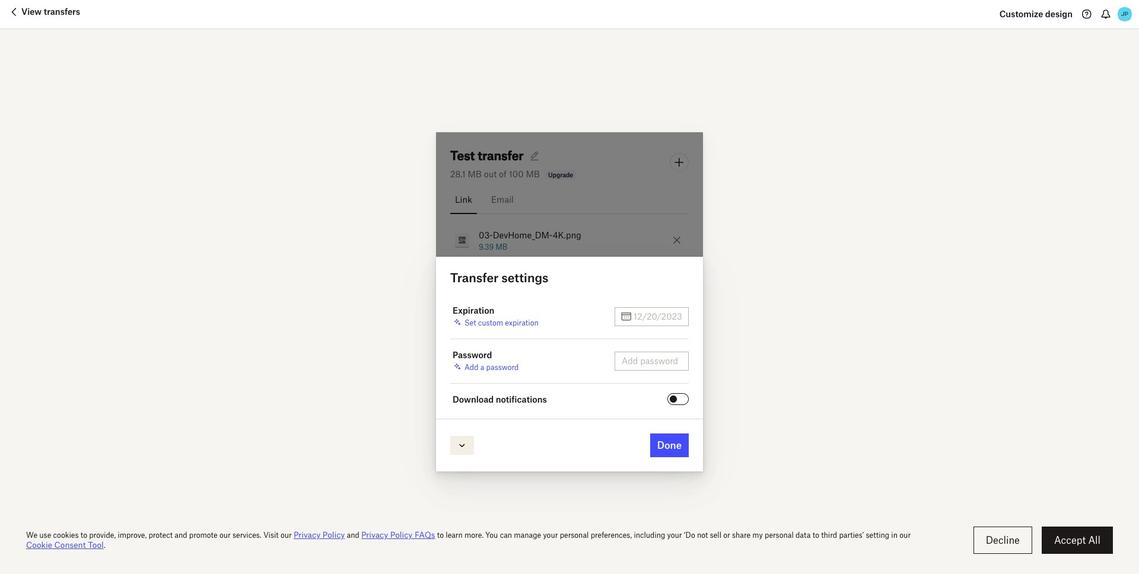 Task type: describe. For each thing, give the bounding box(es) containing it.
layers_dm-
[[493, 306, 540, 316]]

28.1 mb out of 100 mb
[[450, 169, 540, 179]]

mb right 100
[[526, 169, 540, 179]]

03-devhome_dm-4k.png cell
[[450, 228, 667, 252]]

test
[[450, 148, 475, 163]]

Add password text field
[[622, 355, 682, 368]]

03-devhome_dm-4k.png 9.39 mb
[[479, 230, 581, 251]]

100
[[509, 169, 524, 179]]

devhome_dm-
[[493, 230, 553, 240]]

settings
[[502, 270, 549, 285]]

link tab
[[450, 185, 477, 214]]

04-layers_dm-4k.png row
[[436, 297, 703, 335]]

03-devhome_lm-4k.png cell
[[450, 266, 667, 290]]

set
[[465, 318, 476, 327]]

jp
[[1121, 10, 1129, 18]]

tab list containing link
[[450, 185, 689, 214]]

04-layers_dm-4k.png 10.6 mb
[[479, 306, 568, 327]]

add a password
[[465, 363, 519, 372]]

on
[[505, 432, 515, 442]]

notifications
[[496, 395, 547, 405]]

done button
[[650, 433, 689, 457]]

4k.png for devhome_lm-
[[551, 268, 580, 278]]

transfer
[[450, 270, 499, 285]]

03-devhome_lm-4k.png 8.1 mb
[[479, 268, 580, 289]]

custom
[[478, 318, 503, 327]]

expiration
[[505, 318, 539, 327]]

4k.png for layers_dm-
[[540, 306, 568, 316]]

10.6
[[479, 318, 493, 327]]

mb left 'out'
[[468, 169, 482, 179]]

of
[[499, 169, 507, 179]]

link
[[455, 194, 472, 204]]

a
[[480, 363, 484, 372]]

03- for devhome_dm-
[[479, 230, 493, 240]]

out
[[484, 169, 497, 179]]

password
[[453, 350, 492, 360]]

view transfers button
[[7, 5, 80, 24]]

jp button
[[1116, 5, 1135, 24]]

04-layers_dm-4k.png cell
[[450, 304, 667, 328]]

28.1
[[450, 169, 466, 179]]

mb for layers_dm-
[[494, 318, 506, 327]]

12/20/2023
[[517, 432, 566, 442]]

mb for devhome_lm-
[[490, 280, 501, 289]]



Task type: vqa. For each thing, say whether or not it's contained in the screenshot.
second 03- from the top
yes



Task type: locate. For each thing, give the bounding box(es) containing it.
password right 'a'
[[486, 363, 519, 372]]

mb inside the 03-devhome_lm-4k.png 8.1 mb
[[490, 280, 501, 289]]

8.1
[[479, 280, 488, 289]]

mb inside '04-layers_dm-4k.png 10.6 mb'
[[494, 318, 506, 327]]

4k.png for devhome_dm-
[[553, 230, 581, 240]]

done
[[657, 439, 682, 451]]

9.39
[[479, 242, 494, 251]]

4k.png inside '04-layers_dm-4k.png 10.6 mb'
[[540, 306, 568, 316]]

1 vertical spatial password
[[486, 447, 518, 455]]

add
[[465, 363, 479, 372]]

mb right 9.39
[[496, 242, 508, 251]]

transfer settings
[[450, 270, 549, 285]]

None text field
[[634, 310, 682, 323]]

04-
[[479, 306, 493, 316]]

password
[[486, 363, 519, 372], [486, 447, 518, 455]]

1 03- from the top
[[479, 230, 493, 240]]

tab list
[[450, 185, 689, 214]]

design
[[1045, 9, 1073, 19]]

03-devhome_dm-4k.png row
[[436, 221, 703, 259]]

expires on 12/20/2023 no password added
[[474, 432, 566, 455]]

4k.png
[[553, 230, 581, 240], [551, 268, 580, 278], [540, 306, 568, 316]]

4k.png inside 03-devhome_dm-4k.png 9.39 mb
[[553, 230, 581, 240]]

devhome_lm-
[[493, 268, 551, 278]]

view
[[21, 7, 42, 17]]

mb
[[468, 169, 482, 179], [526, 169, 540, 179], [496, 242, 508, 251], [490, 280, 501, 289], [494, 318, 506, 327]]

view transfers
[[21, 7, 80, 17]]

4k.png up 03-devhome_lm-4k.png cell
[[553, 230, 581, 240]]

0 vertical spatial password
[[486, 363, 519, 372]]

1 vertical spatial 4k.png
[[551, 268, 580, 278]]

2 vertical spatial 4k.png
[[540, 306, 568, 316]]

1 vertical spatial 03-
[[479, 268, 493, 278]]

2 03- from the top
[[479, 268, 493, 278]]

4k.png down 03-devhome_lm-4k.png cell
[[540, 306, 568, 316]]

set custom expiration
[[465, 318, 539, 327]]

download notifications
[[453, 395, 547, 405]]

transfer
[[478, 148, 524, 163]]

test transfer
[[450, 148, 524, 163]]

email
[[491, 194, 514, 204]]

mb inside 03-devhome_dm-4k.png 9.39 mb
[[496, 242, 508, 251]]

03- inside 03-devhome_dm-4k.png 9.39 mb
[[479, 230, 493, 240]]

added
[[520, 447, 541, 455]]

download
[[453, 395, 494, 405]]

upgrade
[[548, 171, 573, 178]]

03- up 8.1
[[479, 268, 493, 278]]

03- for devhome_lm-
[[479, 268, 493, 278]]

transfers
[[44, 7, 80, 17]]

password inside expires on 12/20/2023 no password added
[[486, 447, 518, 455]]

03- inside the 03-devhome_lm-4k.png 8.1 mb
[[479, 268, 493, 278]]

no
[[474, 447, 484, 455]]

03-
[[479, 230, 493, 240], [479, 268, 493, 278]]

customize design button
[[1000, 5, 1073, 24]]

customize design
[[1000, 9, 1073, 19]]

set custom expiration link
[[465, 318, 539, 327]]

mb for devhome_dm-
[[496, 242, 508, 251]]

mb right 8.1
[[490, 280, 501, 289]]

customize
[[1000, 9, 1043, 19]]

0 vertical spatial 4k.png
[[553, 230, 581, 240]]

email tab
[[486, 185, 518, 214]]

add a password link
[[465, 363, 519, 372]]

03- up 9.39
[[479, 230, 493, 240]]

expires
[[474, 432, 503, 442]]

0 vertical spatial 03-
[[479, 230, 493, 240]]

expiration
[[453, 305, 495, 315]]

4k.png down 03-devhome_dm-4k.png row
[[551, 268, 580, 278]]

mb right 10.6
[[494, 318, 506, 327]]

4k.png inside the 03-devhome_lm-4k.png 8.1 mb
[[551, 268, 580, 278]]

password down on
[[486, 447, 518, 455]]



